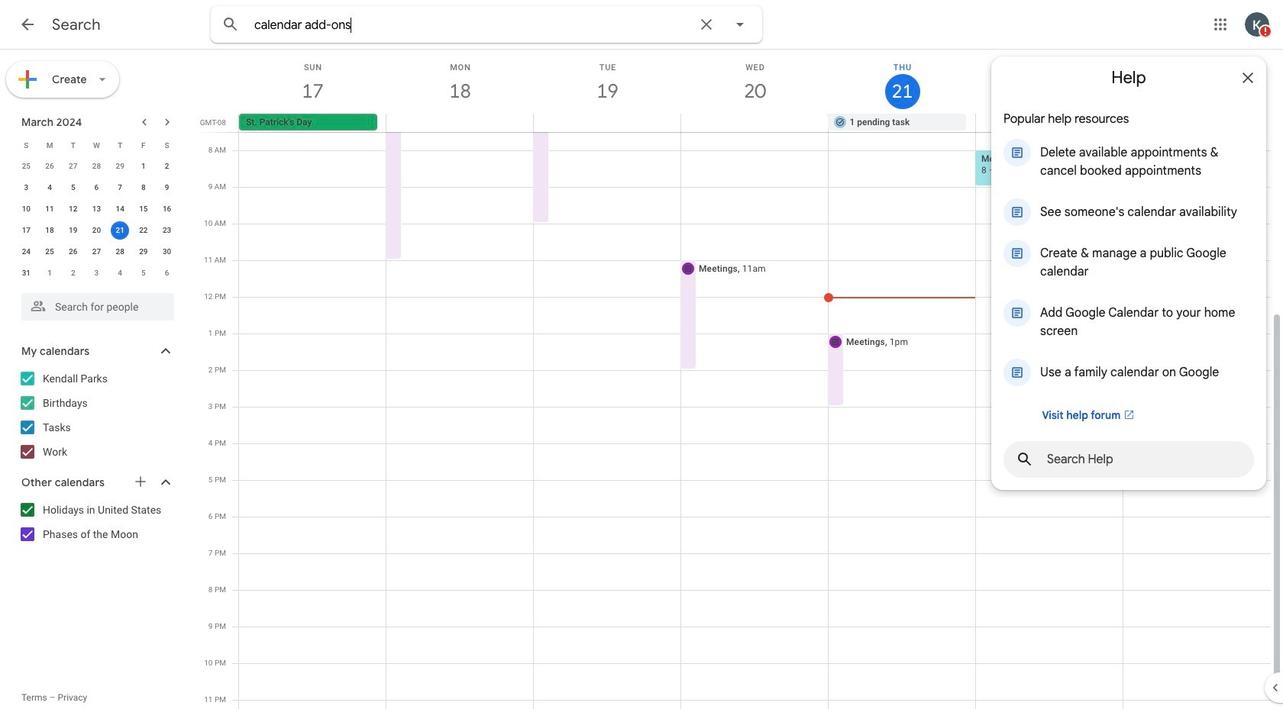 Task type: locate. For each thing, give the bounding box(es) containing it.
1 element
[[134, 157, 153, 176]]

row group
[[15, 156, 179, 284]]

3 element
[[17, 179, 35, 197]]

20 element
[[87, 222, 106, 240]]

february 27 element
[[64, 157, 82, 176]]

february 28 element
[[87, 157, 106, 176]]

april 6 element
[[158, 264, 176, 283]]

None search field
[[211, 6, 763, 43], [0, 287, 189, 321], [211, 6, 763, 43]]

29 element
[[134, 243, 153, 261]]

february 29 element
[[111, 157, 129, 176]]

8 element
[[134, 179, 153, 197]]

april 2 element
[[64, 264, 82, 283]]

clear search image
[[692, 9, 722, 40]]

row
[[232, 114, 1284, 132], [15, 134, 179, 156], [15, 156, 179, 177], [15, 177, 179, 199], [15, 199, 179, 220], [15, 220, 179, 241], [15, 241, 179, 263], [15, 263, 179, 284]]

april 3 element
[[87, 264, 106, 283]]

15 element
[[134, 200, 153, 219]]

cell
[[387, 114, 534, 132], [534, 114, 681, 132], [681, 114, 829, 132], [976, 114, 1123, 132], [1123, 114, 1271, 132], [108, 220, 132, 241]]

10 element
[[17, 200, 35, 219]]

16 element
[[158, 200, 176, 219]]

heading
[[52, 15, 101, 34]]

my calendars list
[[3, 367, 189, 465]]

4 element
[[41, 179, 59, 197]]

5 element
[[64, 179, 82, 197]]

add other calendars image
[[133, 475, 148, 490]]

22 element
[[134, 222, 153, 240]]

april 5 element
[[134, 264, 153, 283]]

9 element
[[158, 179, 176, 197]]

27 element
[[87, 243, 106, 261]]

23 element
[[158, 222, 176, 240]]

6 element
[[87, 179, 106, 197]]

grid
[[196, 50, 1284, 710]]

17 element
[[17, 222, 35, 240]]



Task type: describe. For each thing, give the bounding box(es) containing it.
other calendars list
[[3, 498, 189, 547]]

24 element
[[17, 243, 35, 261]]

search image
[[215, 9, 246, 40]]

14 element
[[111, 200, 129, 219]]

Search for people text field
[[31, 293, 165, 321]]

Search text field
[[254, 18, 688, 33]]

7 element
[[111, 179, 129, 197]]

19 element
[[64, 222, 82, 240]]

april 1 element
[[41, 264, 59, 283]]

go back image
[[18, 15, 37, 34]]

none search field search for people
[[0, 287, 189, 321]]

february 25 element
[[17, 157, 35, 176]]

18 element
[[41, 222, 59, 240]]

21, today element
[[111, 222, 129, 240]]

13 element
[[87, 200, 106, 219]]

28 element
[[111, 243, 129, 261]]

31 element
[[17, 264, 35, 283]]

cell inside march 2024 grid
[[108, 220, 132, 241]]

30 element
[[158, 243, 176, 261]]

26 element
[[64, 243, 82, 261]]

25 element
[[41, 243, 59, 261]]

11 element
[[41, 200, 59, 219]]

12 element
[[64, 200, 82, 219]]

march 2024 grid
[[15, 134, 179, 284]]

2 element
[[158, 157, 176, 176]]

february 26 element
[[41, 157, 59, 176]]

search options image
[[725, 9, 756, 40]]

april 4 element
[[111, 264, 129, 283]]



Task type: vqa. For each thing, say whether or not it's contained in the screenshot.
go back image
yes



